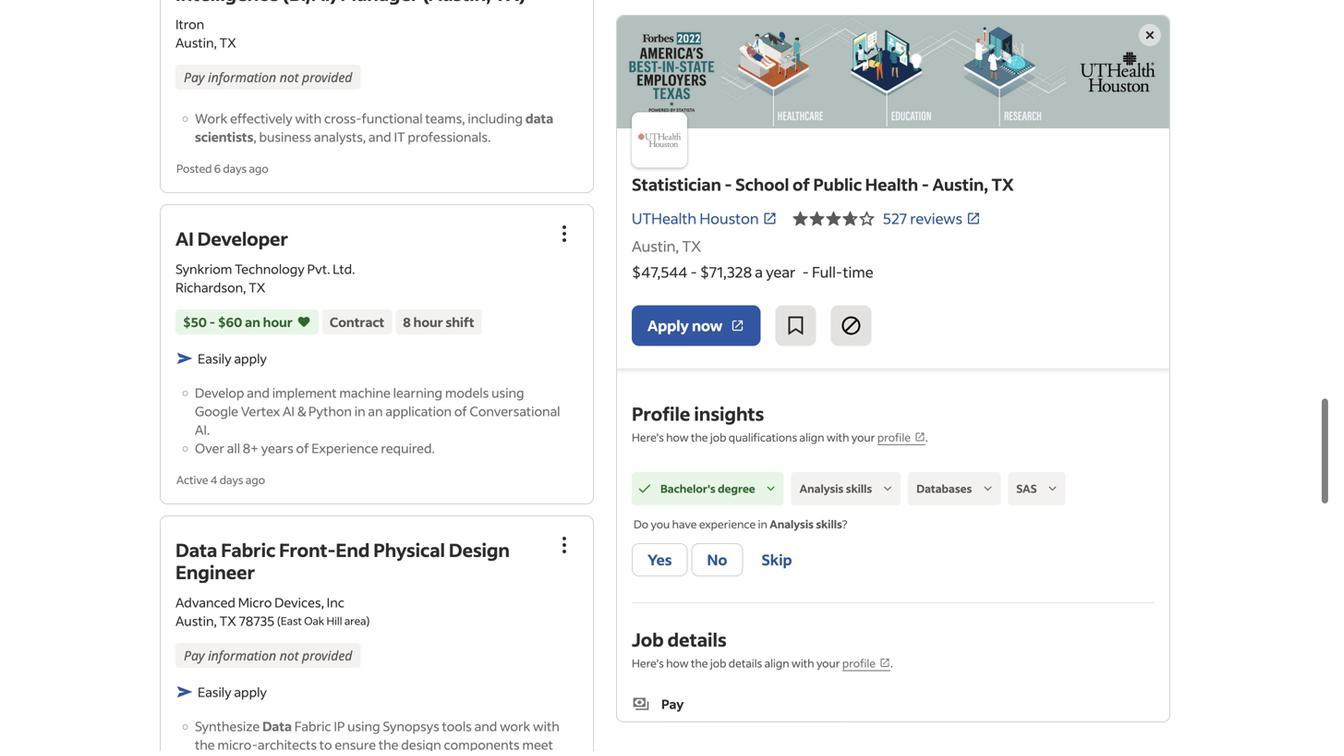 Task type: describe. For each thing, give the bounding box(es) containing it.
tools
[[442, 718, 472, 735]]

and inside develop and implement machine learning models using google vertex ai & python in an application of conversational ai. over all 8+ years of experience required.
[[247, 384, 270, 401]]

&
[[297, 403, 306, 420]]

over
[[195, 440, 224, 456]]

fabric inside fabric ip using synopsys tools and work with the micro-architects to ensure the design components mee
[[294, 718, 331, 735]]

required.
[[381, 440, 435, 456]]

uthealth
[[632, 209, 697, 228]]

your for job details
[[817, 656, 840, 670]]

application
[[386, 403, 452, 420]]

professionals.
[[408, 128, 491, 145]]

information for austin, tx 78735
[[208, 647, 276, 664]]

do
[[634, 517, 649, 531]]

developer
[[197, 226, 288, 250]]

)
[[366, 614, 370, 628]]

analysts,
[[314, 128, 366, 145]]

an inside develop and implement machine learning models using google vertex ai & python in an application of conversational ai. over all 8+ years of experience required.
[[368, 403, 383, 420]]

the down 'synthesize'
[[195, 737, 215, 751]]

develop and implement machine learning models using google vertex ai & python in an application of conversational ai. over all 8+ years of experience required.
[[195, 384, 560, 456]]

8+
[[243, 440, 259, 456]]

engineer
[[176, 560, 255, 584]]

0 vertical spatial ai
[[176, 226, 194, 250]]

no
[[707, 550, 727, 569]]

austin, inside itron austin, tx
[[176, 34, 217, 51]]

insights
[[694, 401, 764, 425]]

days for data
[[223, 161, 247, 175]]

apply now button
[[632, 305, 761, 346]]

- for statistician - school of public health - austin, tx
[[725, 174, 732, 195]]

1 vertical spatial analysis
[[770, 517, 814, 531]]

- for $47,544 - $71,328 a year - full-time
[[691, 262, 697, 281]]

2 horizontal spatial of
[[793, 174, 810, 195]]

no button
[[692, 543, 743, 577]]

easily apply for data fabric front-end physical design engineer
[[198, 684, 267, 701]]

uthealth houston
[[632, 209, 759, 228]]

technology
[[235, 261, 305, 277]]

. for details
[[891, 656, 893, 670]]

data fabric front-end physical design engineer
[[176, 538, 510, 584]]

1 vertical spatial skills
[[816, 517, 842, 531]]

learning
[[393, 384, 443, 401]]

health
[[865, 174, 919, 195]]

yes
[[648, 550, 672, 569]]

with inside fabric ip using synopsys tools and work with the micro-architects to ensure the design components mee
[[533, 718, 560, 735]]

python
[[308, 403, 352, 420]]

missing qualification image for analysis skills
[[880, 480, 896, 497]]

advanced
[[176, 594, 236, 611]]

data fabric front-end physical design engineer button
[[176, 538, 510, 584]]

align for profile insights
[[800, 430, 824, 444]]

analysis skills button
[[791, 472, 901, 505]]

provided for devices,
[[302, 647, 352, 664]]

databases
[[917, 481, 972, 496]]

here's for job
[[632, 656, 664, 670]]

easily for ai developer
[[198, 350, 232, 367]]

analysis inside analysis skills 'button'
[[800, 481, 844, 496]]

implement
[[272, 384, 337, 401]]

hill
[[327, 614, 342, 628]]

richardson,
[[176, 279, 246, 296]]

reviews
[[910, 209, 963, 228]]

1 hour from the left
[[263, 314, 293, 330]]

front-
[[279, 538, 336, 562]]

fabric ip using synopsys tools and work with the micro-architects to ensure the design components mee
[[195, 718, 560, 751]]

statistician
[[632, 174, 721, 195]]

pay for advanced micro devices, inc austin, tx 78735 ( east oak hill area )
[[184, 647, 205, 664]]

apply for ai developer
[[234, 350, 267, 367]]

statistician - school of public health - austin, tx
[[632, 174, 1014, 195]]

ago for data
[[249, 161, 269, 175]]

?
[[842, 517, 848, 531]]

including
[[468, 110, 523, 127]]

(
[[277, 614, 281, 628]]

austin, inside advanced micro devices, inc austin, tx 78735 ( east oak hill area )
[[176, 613, 217, 629]]

1 horizontal spatial data
[[262, 718, 292, 735]]

austin, tx
[[632, 237, 701, 255]]

527 reviews link
[[883, 209, 981, 228]]

a
[[755, 262, 763, 281]]

here's for profile
[[632, 430, 664, 444]]

develop
[[195, 384, 244, 401]]

skills inside 'button'
[[846, 481, 872, 496]]

sas
[[1017, 481, 1037, 496]]

78735
[[239, 613, 274, 629]]

tx inside advanced micro devices, inc austin, tx 78735 ( east oak hill area )
[[219, 613, 236, 629]]

posted
[[176, 161, 212, 175]]

degree
[[718, 481, 755, 496]]

$47,544 - $71,328 a year - full-time
[[632, 262, 874, 281]]

527
[[883, 209, 907, 228]]

here's how the job details align with your
[[632, 656, 842, 670]]

do you have experience in analysis skills ?
[[634, 517, 848, 531]]

work
[[500, 718, 530, 735]]

job actions for ai developer is collapsed image
[[553, 223, 576, 245]]

synkriom technology pvt. ltd. richardson, tx
[[176, 261, 355, 296]]

days for over all 8+ years of experience required.
[[220, 473, 243, 487]]

not interested image
[[840, 315, 862, 337]]

bachelor's degree
[[661, 481, 755, 496]]

pay for itron austin, tx
[[184, 68, 205, 86]]

missing qualification image
[[980, 480, 996, 497]]

tx inside synkriom technology pvt. ltd. richardson, tx
[[249, 279, 266, 296]]

design
[[449, 538, 510, 562]]

data
[[526, 110, 554, 127]]

easily apply for ai developer
[[198, 350, 267, 367]]

sas button
[[1008, 472, 1066, 505]]

contract
[[330, 314, 385, 330]]

- right health
[[922, 174, 929, 195]]

1 matching qualification image from the left
[[637, 480, 653, 497]]

design
[[401, 737, 441, 751]]

job details
[[632, 627, 727, 651]]

close job details image
[[1139, 24, 1161, 46]]

years
[[261, 440, 294, 456]]

full-
[[812, 262, 843, 281]]

0 vertical spatial details
[[668, 627, 727, 651]]

school
[[735, 174, 789, 195]]

ago for over all 8+ years of experience required.
[[246, 473, 265, 487]]

models
[[445, 384, 489, 401]]

pay information not provided for austin, tx
[[184, 68, 352, 86]]

business
[[259, 128, 311, 145]]

devices,
[[275, 594, 324, 611]]

using inside develop and implement machine learning models using google vertex ai & python in an application of conversational ai. over all 8+ years of experience required.
[[492, 384, 524, 401]]

profile link for job details
[[842, 656, 891, 671]]

apply for data fabric front-end physical design engineer
[[234, 684, 267, 701]]

and inside work effectively with cross-functional teams, including data scientists , business analysts, and it professionals.
[[369, 128, 391, 145]]

work effectively with cross-functional teams, including data scientists , business analysts, and it professionals.
[[195, 110, 554, 145]]

4
[[211, 473, 217, 487]]

fabric inside data fabric front-end physical design engineer
[[221, 538, 276, 562]]

1 vertical spatial details
[[729, 656, 762, 670]]



Task type: vqa. For each thing, say whether or not it's contained in the screenshot.
HELP ICON
no



Task type: locate. For each thing, give the bounding box(es) containing it.
0 vertical spatial align
[[800, 430, 824, 444]]

0 vertical spatial job
[[710, 430, 727, 444]]

days right 6
[[223, 161, 247, 175]]

1 not from the top
[[280, 68, 299, 86]]

1 vertical spatial ago
[[246, 473, 265, 487]]

details
[[668, 627, 727, 651], [729, 656, 762, 670]]

1 vertical spatial job
[[710, 656, 727, 670]]

skip button
[[747, 543, 807, 577]]

micro-
[[218, 737, 258, 751]]

1 vertical spatial data
[[262, 718, 292, 735]]

job down insights
[[710, 430, 727, 444]]

1 vertical spatial pay
[[184, 647, 205, 664]]

using inside fabric ip using synopsys tools and work with the micro-architects to ensure the design components mee
[[347, 718, 380, 735]]

data inside data fabric front-end physical design engineer
[[176, 538, 217, 562]]

ip
[[334, 718, 345, 735]]

,
[[253, 128, 256, 145]]

pay information not provided for austin, tx 78735
[[184, 647, 352, 664]]

2 not from the top
[[280, 647, 299, 664]]

how down profile
[[666, 430, 689, 444]]

0 horizontal spatial fabric
[[221, 538, 276, 562]]

pvt.
[[307, 261, 330, 277]]

0 vertical spatial how
[[666, 430, 689, 444]]

the down job details
[[691, 656, 708, 670]]

missing qualification image inside sas "button"
[[1045, 480, 1061, 497]]

save this job image
[[785, 315, 807, 337]]

ago
[[249, 161, 269, 175], [246, 473, 265, 487]]

matches your preference image
[[296, 313, 311, 331]]

area
[[344, 614, 366, 628]]

analysis skills
[[800, 481, 872, 496]]

easily apply up 'synthesize'
[[198, 684, 267, 701]]

0 horizontal spatial in
[[355, 403, 366, 420]]

profile for profile insights
[[877, 430, 911, 444]]

1 horizontal spatial hour
[[413, 314, 443, 330]]

- left $71,328
[[691, 262, 697, 281]]

missing qualification image right sas
[[1045, 480, 1061, 497]]

days right 4
[[220, 473, 243, 487]]

1 horizontal spatial using
[[492, 384, 524, 401]]

0 vertical spatial data
[[176, 538, 217, 562]]

0 vertical spatial pay
[[184, 68, 205, 86]]

not up effectively
[[280, 68, 299, 86]]

skip
[[762, 550, 792, 569]]

- left full-
[[802, 262, 809, 281]]

how for profile
[[666, 430, 689, 444]]

pay down job details
[[661, 696, 684, 712]]

using up ensure
[[347, 718, 380, 735]]

profile for job details
[[842, 656, 876, 670]]

6
[[214, 161, 221, 175]]

1 information from the top
[[208, 68, 276, 86]]

1 how from the top
[[666, 430, 689, 444]]

0 vertical spatial days
[[223, 161, 247, 175]]

1 vertical spatial profile link
[[842, 656, 891, 671]]

0 horizontal spatial profile
[[842, 656, 876, 670]]

synkriom
[[176, 261, 232, 277]]

job actions for data fabric front-end physical design engineer is collapsed image
[[553, 534, 576, 556]]

conversational
[[470, 403, 560, 420]]

$60
[[218, 314, 242, 330]]

now
[[692, 316, 723, 335]]

provided down hill in the left bottom of the page
[[302, 647, 352, 664]]

ai.
[[195, 421, 210, 438]]

machine
[[339, 384, 391, 401]]

0 vertical spatial pay information not provided
[[184, 68, 352, 86]]

hour right 8
[[413, 314, 443, 330]]

austin, down itron at the top left of the page
[[176, 34, 217, 51]]

2 job from the top
[[710, 656, 727, 670]]

0 vertical spatial your
[[852, 430, 875, 444]]

1 horizontal spatial of
[[454, 403, 467, 420]]

in inside develop and implement machine learning models using google vertex ai & python in an application of conversational ai. over all 8+ years of experience required.
[[355, 403, 366, 420]]

how down job details
[[666, 656, 689, 670]]

-
[[725, 174, 732, 195], [922, 174, 929, 195], [691, 262, 697, 281], [802, 262, 809, 281], [210, 314, 215, 330]]

1 pay information not provided from the top
[[184, 68, 352, 86]]

$50
[[183, 314, 207, 330]]

easily apply up the develop on the left bottom of page
[[198, 350, 267, 367]]

1 horizontal spatial your
[[852, 430, 875, 444]]

2 horizontal spatial and
[[475, 718, 497, 735]]

. for insights
[[926, 430, 928, 444]]

2 here's from the top
[[632, 656, 664, 670]]

0 horizontal spatial matching qualification image
[[637, 480, 653, 497]]

and inside fabric ip using synopsys tools and work with the micro-architects to ensure the design components mee
[[475, 718, 497, 735]]

0 horizontal spatial ai
[[176, 226, 194, 250]]

the down the synopsys
[[379, 737, 399, 751]]

to
[[319, 737, 332, 751]]

2 provided from the top
[[302, 647, 352, 664]]

austin, up $47,544
[[632, 237, 679, 255]]

0 vertical spatial of
[[793, 174, 810, 195]]

scientists
[[195, 128, 253, 145]]

0 vertical spatial not
[[280, 68, 299, 86]]

here's down job
[[632, 656, 664, 670]]

8
[[403, 314, 411, 330]]

job for insights
[[710, 430, 727, 444]]

1 horizontal spatial in
[[758, 517, 768, 531]]

2 easily from the top
[[198, 684, 232, 701]]

ai inside develop and implement machine learning models using google vertex ai & python in an application of conversational ai. over all 8+ years of experience required.
[[283, 403, 295, 420]]

missing qualification image
[[880, 480, 896, 497], [1045, 480, 1061, 497]]

profile insights
[[632, 401, 764, 425]]

job
[[632, 627, 664, 651]]

all
[[227, 440, 240, 456]]

matching qualification image up do
[[637, 480, 653, 497]]

matching qualification image
[[637, 480, 653, 497], [763, 480, 779, 497]]

the down the profile insights
[[691, 430, 708, 444]]

components
[[444, 737, 520, 751]]

1 vertical spatial provided
[[302, 647, 352, 664]]

0 vertical spatial easily apply
[[198, 350, 267, 367]]

1 horizontal spatial .
[[926, 430, 928, 444]]

missing qualification image for sas
[[1045, 480, 1061, 497]]

job for details
[[710, 656, 727, 670]]

pay down advanced
[[184, 647, 205, 664]]

ago down 8+ at the bottom left of the page
[[246, 473, 265, 487]]

1 vertical spatial pay information not provided
[[184, 647, 352, 664]]

and up components
[[475, 718, 497, 735]]

posted 6 days ago
[[176, 161, 269, 175]]

experience
[[699, 517, 756, 531]]

3.8 out of 5 stars image
[[792, 207, 876, 230]]

0 vertical spatial profile
[[877, 430, 911, 444]]

ai left the "&"
[[283, 403, 295, 420]]

2 vertical spatial pay
[[661, 696, 684, 712]]

analysis
[[800, 481, 844, 496], [770, 517, 814, 531]]

0 horizontal spatial using
[[347, 718, 380, 735]]

fabric up to
[[294, 718, 331, 735]]

1 job from the top
[[710, 430, 727, 444]]

analysis up skip
[[770, 517, 814, 531]]

0 horizontal spatial your
[[817, 656, 840, 670]]

1 horizontal spatial an
[[368, 403, 383, 420]]

teams,
[[425, 110, 465, 127]]

0 vertical spatial using
[[492, 384, 524, 401]]

google
[[195, 403, 238, 420]]

the
[[691, 430, 708, 444], [691, 656, 708, 670], [195, 737, 215, 751], [379, 737, 399, 751]]

1 vertical spatial your
[[817, 656, 840, 670]]

pay information not provided up effectively
[[184, 68, 352, 86]]

2 how from the top
[[666, 656, 689, 670]]

1 horizontal spatial matching qualification image
[[763, 480, 779, 497]]

0 vertical spatial in
[[355, 403, 366, 420]]

information down the 78735
[[208, 647, 276, 664]]

1 vertical spatial and
[[247, 384, 270, 401]]

pay information not provided down (
[[184, 647, 352, 664]]

data
[[176, 538, 217, 562], [262, 718, 292, 735]]

1 vertical spatial in
[[758, 517, 768, 531]]

using
[[492, 384, 524, 401], [347, 718, 380, 735]]

synopsys
[[383, 718, 440, 735]]

experience
[[312, 440, 378, 456]]

houston
[[700, 209, 759, 228]]

1 vertical spatial days
[[220, 473, 243, 487]]

of left "public"
[[793, 174, 810, 195]]

apply up synthesize data on the left bottom
[[234, 684, 267, 701]]

1 here's from the top
[[632, 430, 664, 444]]

profile
[[632, 401, 690, 425]]

in
[[355, 403, 366, 420], [758, 517, 768, 531]]

1 vertical spatial not
[[280, 647, 299, 664]]

not
[[280, 68, 299, 86], [280, 647, 299, 664]]

easily apply
[[198, 350, 267, 367], [198, 684, 267, 701]]

synthesize
[[195, 718, 260, 735]]

functional
[[362, 110, 423, 127]]

have
[[672, 517, 697, 531]]

0 vertical spatial ago
[[249, 161, 269, 175]]

architects
[[258, 737, 317, 751]]

active
[[176, 473, 208, 487]]

0 horizontal spatial .
[[891, 656, 893, 670]]

- up houston
[[725, 174, 732, 195]]

cross-
[[324, 110, 362, 127]]

1 vertical spatial profile
[[842, 656, 876, 670]]

0 vertical spatial apply
[[234, 350, 267, 367]]

how for job
[[666, 656, 689, 670]]

not down east
[[280, 647, 299, 664]]

0 horizontal spatial and
[[247, 384, 270, 401]]

easily up 'synthesize'
[[198, 684, 232, 701]]

0 horizontal spatial an
[[245, 314, 260, 330]]

1 horizontal spatial fabric
[[294, 718, 331, 735]]

1 vertical spatial an
[[368, 403, 383, 420]]

skills up '?'
[[846, 481, 872, 496]]

0 horizontal spatial missing qualification image
[[880, 480, 896, 497]]

information for austin, tx
[[208, 68, 276, 86]]

provided up cross-
[[302, 68, 352, 86]]

2 vertical spatial and
[[475, 718, 497, 735]]

0 vertical spatial easily
[[198, 350, 232, 367]]

itron
[[176, 16, 204, 32]]

1 provided from the top
[[302, 68, 352, 86]]

0 vertical spatial an
[[245, 314, 260, 330]]

skills down analysis skills at the right of page
[[816, 517, 842, 531]]

1 missing qualification image from the left
[[880, 480, 896, 497]]

2 easily apply from the top
[[198, 684, 267, 701]]

austin,
[[176, 34, 217, 51], [933, 174, 988, 195], [632, 237, 679, 255], [176, 613, 217, 629]]

2 vertical spatial of
[[296, 440, 309, 456]]

easily for data fabric front-end physical design engineer
[[198, 684, 232, 701]]

- for $50 - $60 an hour
[[210, 314, 215, 330]]

1 horizontal spatial missing qualification image
[[1045, 480, 1061, 497]]

matching qualification image right degree
[[763, 480, 779, 497]]

analysis up '?'
[[800, 481, 844, 496]]

0 vertical spatial provided
[[302, 68, 352, 86]]

1 vertical spatial of
[[454, 403, 467, 420]]

uthealth houston logo image
[[617, 16, 1170, 128], [632, 112, 687, 168]]

an
[[245, 314, 260, 330], [368, 403, 383, 420]]

0 horizontal spatial of
[[296, 440, 309, 456]]

bachelor's
[[661, 481, 716, 496]]

databases button
[[908, 472, 1001, 505]]

ago down ,
[[249, 161, 269, 175]]

2 apply from the top
[[234, 684, 267, 701]]

work
[[195, 110, 228, 127]]

data up the architects
[[262, 718, 292, 735]]

2 missing qualification image from the left
[[1045, 480, 1061, 497]]

ensure
[[335, 737, 376, 751]]

an down machine
[[368, 403, 383, 420]]

information up effectively
[[208, 68, 276, 86]]

1 horizontal spatial align
[[800, 430, 824, 444]]

1 vertical spatial easily
[[198, 684, 232, 701]]

skills
[[846, 481, 872, 496], [816, 517, 842, 531]]

0 vertical spatial here's
[[632, 430, 664, 444]]

1 vertical spatial ai
[[283, 403, 295, 420]]

austin, down advanced
[[176, 613, 217, 629]]

bachelor's degree button
[[632, 472, 784, 505]]

you
[[651, 517, 670, 531]]

of right years
[[296, 440, 309, 456]]

0 horizontal spatial align
[[765, 656, 789, 670]]

qualifications
[[729, 430, 797, 444]]

0 vertical spatial and
[[369, 128, 391, 145]]

missing qualification image right analysis skills at the right of page
[[880, 480, 896, 497]]

1 vertical spatial easily apply
[[198, 684, 267, 701]]

apply down $50 - $60 an hour
[[234, 350, 267, 367]]

fabric up micro
[[221, 538, 276, 562]]

align for job details
[[765, 656, 789, 670]]

of
[[793, 174, 810, 195], [454, 403, 467, 420], [296, 440, 309, 456]]

pay up work
[[184, 68, 205, 86]]

your for profile insights
[[852, 430, 875, 444]]

provided
[[302, 68, 352, 86], [302, 647, 352, 664]]

0 horizontal spatial hour
[[263, 314, 293, 330]]

1 easily from the top
[[198, 350, 232, 367]]

here's down profile
[[632, 430, 664, 444]]

data up advanced
[[176, 538, 217, 562]]

0 vertical spatial fabric
[[221, 538, 276, 562]]

1 vertical spatial align
[[765, 656, 789, 670]]

apply now
[[648, 316, 723, 335]]

an right $60
[[245, 314, 260, 330]]

1 vertical spatial information
[[208, 647, 276, 664]]

$71,328
[[700, 262, 752, 281]]

1 vertical spatial how
[[666, 656, 689, 670]]

year
[[766, 262, 796, 281]]

1 horizontal spatial skills
[[846, 481, 872, 496]]

1 vertical spatial here's
[[632, 656, 664, 670]]

profile link for profile insights
[[877, 430, 926, 445]]

0 horizontal spatial data
[[176, 538, 217, 562]]

1 vertical spatial using
[[347, 718, 380, 735]]

with inside work effectively with cross-functional teams, including data scientists , business analysts, and it professionals.
[[295, 110, 322, 127]]

and up vertex
[[247, 384, 270, 401]]

in down machine
[[355, 403, 366, 420]]

1 vertical spatial fabric
[[294, 718, 331, 735]]

end
[[336, 538, 370, 562]]

tx inside itron austin, tx
[[219, 34, 236, 51]]

uthealth houston link
[[632, 207, 778, 230]]

not for austin, tx 78735
[[280, 647, 299, 664]]

1 horizontal spatial details
[[729, 656, 762, 670]]

2 matching qualification image from the left
[[763, 480, 779, 497]]

0 vertical spatial skills
[[846, 481, 872, 496]]

2 information from the top
[[208, 647, 276, 664]]

1 vertical spatial apply
[[234, 684, 267, 701]]

8 hour shift
[[403, 314, 474, 330]]

tx
[[219, 34, 236, 51], [992, 174, 1014, 195], [682, 237, 701, 255], [249, 279, 266, 296], [219, 613, 236, 629]]

missing qualification image inside analysis skills 'button'
[[880, 480, 896, 497]]

job down job details
[[710, 656, 727, 670]]

profile
[[877, 430, 911, 444], [842, 656, 876, 670]]

not for austin, tx
[[280, 68, 299, 86]]

hour left matches your preference image
[[263, 314, 293, 330]]

0 vertical spatial analysis
[[800, 481, 844, 496]]

effectively
[[230, 110, 293, 127]]

easily
[[198, 350, 232, 367], [198, 684, 232, 701]]

1 horizontal spatial profile
[[877, 430, 911, 444]]

and left it
[[369, 128, 391, 145]]

1 easily apply from the top
[[198, 350, 267, 367]]

job
[[710, 430, 727, 444], [710, 656, 727, 670]]

1 horizontal spatial and
[[369, 128, 391, 145]]

2 pay information not provided from the top
[[184, 647, 352, 664]]

1 horizontal spatial ai
[[283, 403, 295, 420]]

yes button
[[632, 543, 688, 577]]

active 4 days ago
[[176, 473, 265, 487]]

using up conversational
[[492, 384, 524, 401]]

0 horizontal spatial skills
[[816, 517, 842, 531]]

0 horizontal spatial details
[[668, 627, 727, 651]]

of down the models
[[454, 403, 467, 420]]

0 vertical spatial information
[[208, 68, 276, 86]]

your
[[852, 430, 875, 444], [817, 656, 840, 670]]

- right $50
[[210, 314, 215, 330]]

0 vertical spatial .
[[926, 430, 928, 444]]

1 vertical spatial .
[[891, 656, 893, 670]]

provided for tx
[[302, 68, 352, 86]]

ai developer
[[176, 226, 288, 250]]

apply
[[648, 316, 689, 335]]

1 apply from the top
[[234, 350, 267, 367]]

0 vertical spatial profile link
[[877, 430, 926, 445]]

2 hour from the left
[[413, 314, 443, 330]]

in right experience
[[758, 517, 768, 531]]

austin, up reviews
[[933, 174, 988, 195]]

easily up the develop on the left bottom of page
[[198, 350, 232, 367]]

ai up synkriom
[[176, 226, 194, 250]]



